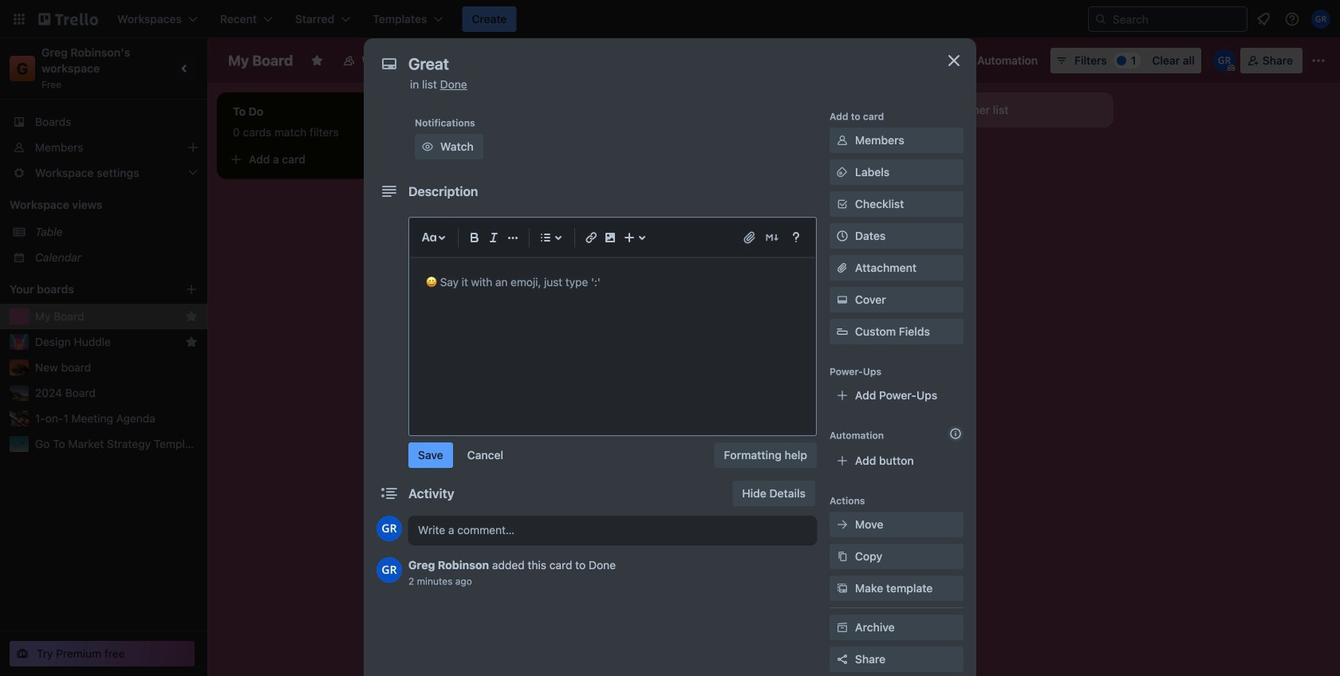 Task type: describe. For each thing, give the bounding box(es) containing it.
attach and insert link image
[[742, 230, 758, 246]]

text styles image
[[420, 228, 439, 247]]

1 starred icon image from the top
[[185, 310, 198, 323]]

edit card image
[[860, 154, 873, 167]]

add board image
[[185, 283, 198, 296]]

5 sm image from the top
[[834, 620, 850, 636]]

primary element
[[0, 0, 1340, 38]]

create from template… image
[[861, 190, 874, 203]]

editor toolbar
[[416, 225, 809, 250]]

Search field
[[1107, 8, 1247, 30]]

search image
[[1094, 13, 1107, 26]]

0 horizontal spatial greg robinson (gregrobinson96) image
[[377, 558, 402, 583]]

view markdown image
[[764, 230, 780, 246]]

show menu image
[[1311, 53, 1327, 69]]

open information menu image
[[1284, 11, 1300, 27]]

2 starred icon image from the top
[[185, 336, 198, 349]]

greg robinson (gregrobinson96) image inside primary element
[[1311, 10, 1331, 29]]



Task type: vqa. For each thing, say whether or not it's contained in the screenshot.
Open information menu 'image'
yes



Task type: locate. For each thing, give the bounding box(es) containing it.
0 vertical spatial greg robinson (gregrobinson96) image
[[1311, 10, 1331, 29]]

star or unstar board image
[[311, 54, 323, 67]]

1 horizontal spatial greg robinson (gregrobinson96) image
[[1311, 10, 1331, 29]]

0 horizontal spatial greg robinson (gregrobinson96) image
[[377, 516, 402, 542]]

1 vertical spatial starred icon image
[[185, 336, 198, 349]]

greg robinson (gregrobinson96) image
[[1311, 10, 1331, 29], [377, 516, 402, 542]]

sm image
[[834, 132, 850, 148], [834, 164, 850, 180], [834, 292, 850, 308], [834, 517, 850, 533], [834, 620, 850, 636]]

bold ⌘b image
[[465, 228, 484, 247]]

0 notifications image
[[1254, 10, 1273, 29]]

greg robinson (gregrobinson96) image
[[1213, 49, 1235, 72], [377, 558, 402, 583]]

2 sm image from the top
[[834, 164, 850, 180]]

None text field
[[400, 49, 927, 78]]

lists image
[[536, 228, 555, 247]]

sm image
[[955, 48, 977, 70], [420, 139, 436, 155], [834, 549, 850, 565], [834, 581, 850, 597]]

close dialog image
[[944, 51, 964, 70]]

link ⌘k image
[[582, 228, 601, 247]]

Main content area, start typing to enter text. text field
[[426, 273, 799, 292]]

starred icon image
[[185, 310, 198, 323], [185, 336, 198, 349]]

1 vertical spatial greg robinson (gregrobinson96) image
[[377, 558, 402, 583]]

Board name text field
[[220, 48, 301, 73]]

more formatting image
[[503, 228, 522, 247]]

1 sm image from the top
[[834, 132, 850, 148]]

3 sm image from the top
[[834, 292, 850, 308]]

image image
[[601, 228, 620, 247]]

0 vertical spatial starred icon image
[[185, 310, 198, 323]]

4 sm image from the top
[[834, 517, 850, 533]]

text formatting group
[[465, 228, 522, 247]]

Write a comment text field
[[408, 516, 817, 545]]

1 horizontal spatial greg robinson (gregrobinson96) image
[[1213, 49, 1235, 72]]

1 vertical spatial greg robinson (gregrobinson96) image
[[377, 516, 402, 542]]

your boards with 6 items element
[[10, 280, 161, 299]]

open help dialog image
[[787, 228, 806, 247]]

italic ⌘i image
[[484, 228, 503, 247]]

create from template… image
[[408, 153, 421, 166]]

0 vertical spatial greg robinson (gregrobinson96) image
[[1213, 49, 1235, 72]]



